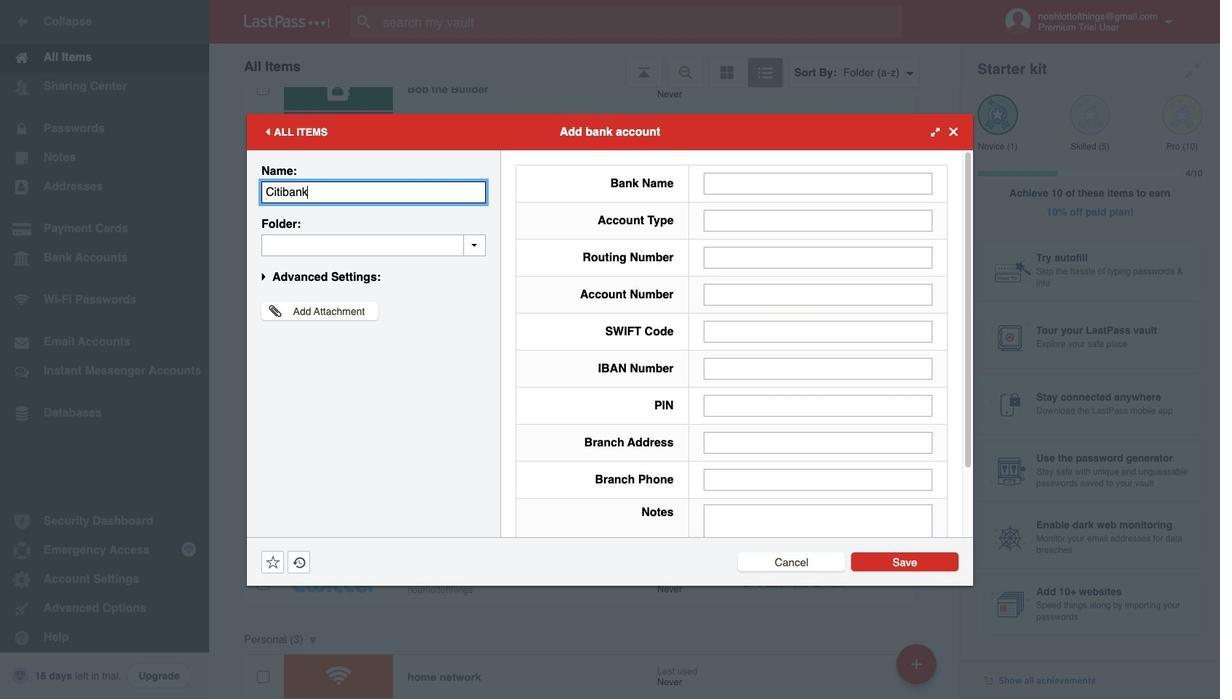 Task type: locate. For each thing, give the bounding box(es) containing it.
Search search field
[[350, 6, 930, 38]]

lastpass image
[[244, 15, 330, 28]]

dialog
[[247, 114, 973, 604]]

None text field
[[261, 181, 486, 203], [703, 210, 932, 231], [261, 234, 486, 256], [703, 358, 932, 379], [261, 181, 486, 203], [703, 210, 932, 231], [261, 234, 486, 256], [703, 358, 932, 379]]

search my vault text field
[[350, 6, 930, 38]]

None text field
[[703, 172, 932, 194], [703, 247, 932, 268], [703, 284, 932, 305], [703, 321, 932, 342], [703, 395, 932, 416], [703, 432, 932, 454], [703, 469, 932, 491], [703, 504, 932, 594], [703, 172, 932, 194], [703, 247, 932, 268], [703, 284, 932, 305], [703, 321, 932, 342], [703, 395, 932, 416], [703, 432, 932, 454], [703, 469, 932, 491], [703, 504, 932, 594]]



Task type: describe. For each thing, give the bounding box(es) containing it.
new item image
[[911, 659, 922, 669]]

main navigation navigation
[[0, 0, 209, 699]]

new item navigation
[[891, 640, 946, 699]]

vault options navigation
[[209, 44, 960, 87]]



Task type: vqa. For each thing, say whether or not it's contained in the screenshot.
NEW ITEM element
no



